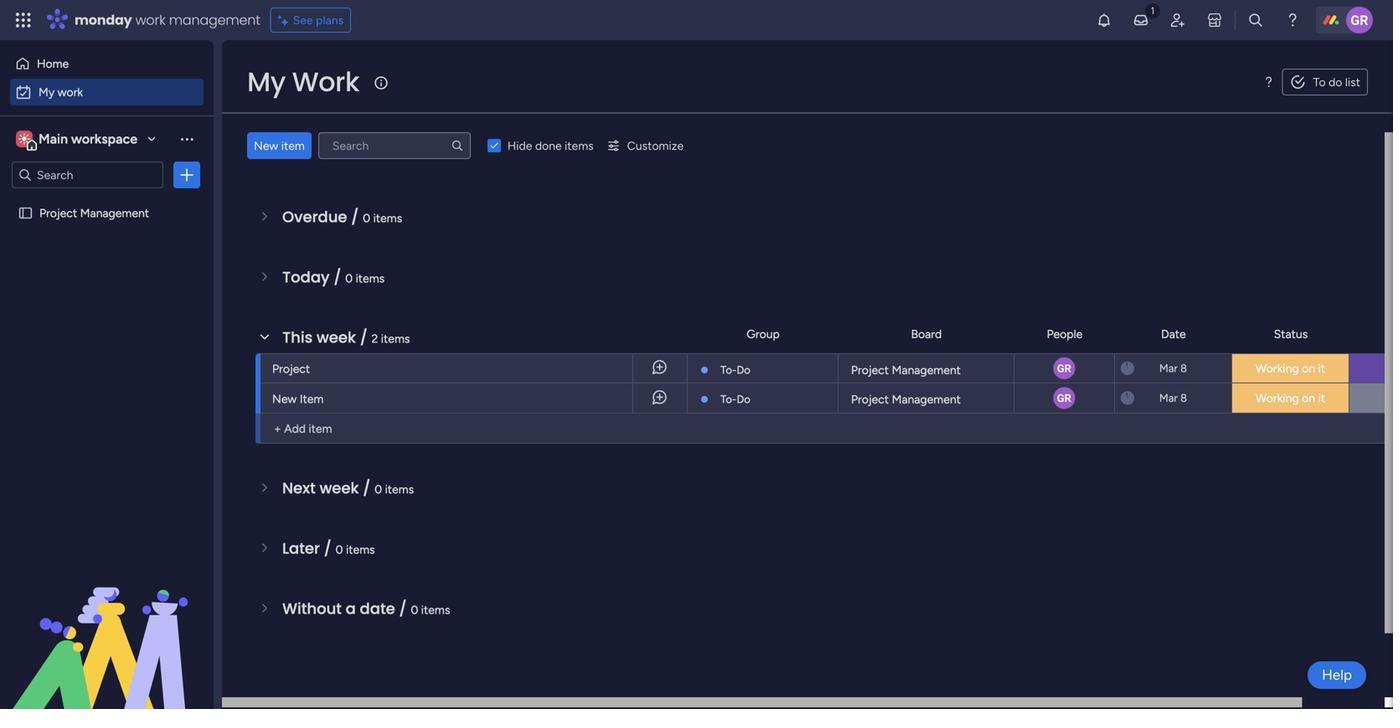 Task type: vqa. For each thing, say whether or not it's contained in the screenshot.
on
yes



Task type: describe. For each thing, give the bounding box(es) containing it.
search everything image
[[1248, 12, 1265, 28]]

greg robinson image
[[1052, 356, 1077, 381]]

to
[[1314, 75, 1326, 89]]

my for my work
[[247, 63, 286, 101]]

2 on from the top
[[1302, 391, 1316, 406]]

hide done items
[[508, 139, 594, 153]]

new for new item
[[272, 392, 297, 406]]

items inside next week / 0 items
[[385, 483, 414, 497]]

this
[[282, 327, 313, 349]]

1 image
[[1146, 1, 1161, 20]]

1 it from the top
[[1319, 362, 1326, 376]]

2 working from the top
[[1256, 391, 1300, 406]]

my work
[[39, 85, 83, 99]]

1 to-do from the top
[[721, 364, 751, 377]]

2 workspace image from the left
[[18, 130, 30, 148]]

week for next
[[320, 478, 359, 499]]

+
[[274, 422, 281, 436]]

to do list
[[1314, 75, 1361, 89]]

management inside list box
[[80, 206, 149, 220]]

today / 0 items
[[282, 267, 385, 288]]

1 working on it from the top
[[1256, 362, 1326, 376]]

week for this
[[317, 327, 356, 349]]

2 it from the top
[[1319, 391, 1326, 406]]

project inside list box
[[39, 206, 77, 220]]

this week / 2 items
[[282, 327, 410, 349]]

1 working from the top
[[1256, 362, 1300, 376]]

project management inside list box
[[39, 206, 149, 220]]

monday
[[75, 10, 132, 29]]

items inside the today / 0 items
[[356, 272, 385, 286]]

1 project management link from the top
[[849, 354, 1004, 383]]

1 vertical spatial greg robinson image
[[1052, 386, 1077, 411]]

overdue
[[282, 207, 347, 228]]

1 workspace image from the left
[[16, 130, 33, 148]]

main
[[39, 131, 68, 147]]

work
[[292, 63, 360, 101]]

mar for new item
[[1160, 392, 1178, 405]]

1 vertical spatial project management
[[851, 363, 961, 378]]

project management list box
[[0, 196, 214, 454]]

group
[[747, 327, 780, 342]]

without a date / 0 items
[[282, 599, 450, 620]]

new for new item
[[254, 139, 278, 153]]

1 on from the top
[[1302, 362, 1316, 376]]

mar 8 for new item
[[1160, 392, 1188, 405]]

monday marketplace image
[[1207, 12, 1224, 28]]

new item
[[272, 392, 324, 406]]

done
[[535, 139, 562, 153]]

new item button
[[247, 132, 312, 159]]

1 horizontal spatial item
[[309, 422, 332, 436]]

mar 8 for project
[[1160, 362, 1188, 375]]

update feed image
[[1133, 12, 1150, 28]]

plans
[[316, 13, 344, 27]]

add
[[284, 422, 306, 436]]

/ left 2
[[360, 327, 368, 349]]

see
[[293, 13, 313, 27]]

date
[[1162, 327, 1187, 342]]

0 for later /
[[336, 543, 343, 557]]

search image
[[451, 139, 464, 153]]

my work link
[[10, 79, 204, 106]]

select product image
[[15, 12, 32, 28]]

workspace selection element
[[16, 129, 140, 151]]

date
[[360, 599, 395, 620]]

items inside later / 0 items
[[346, 543, 375, 557]]

1 do from the top
[[737, 364, 751, 377]]

items inside without a date / 0 items
[[421, 603, 450, 618]]

overdue / 0 items
[[282, 207, 402, 228]]

/ right "today"
[[334, 267, 341, 288]]

items inside overdue / 0 items
[[373, 211, 402, 225]]



Task type: locate. For each thing, give the bounding box(es) containing it.
item right add
[[309, 422, 332, 436]]

do
[[737, 364, 751, 377], [737, 393, 751, 406]]

people
[[1047, 327, 1083, 342]]

week right next
[[320, 478, 359, 499]]

0 vertical spatial 8
[[1181, 362, 1188, 375]]

2 mar 8 from the top
[[1160, 392, 1188, 405]]

item inside button
[[281, 139, 305, 153]]

public board image
[[18, 205, 34, 221]]

0 horizontal spatial work
[[58, 85, 83, 99]]

work right monday
[[135, 10, 166, 29]]

0 for overdue /
[[363, 211, 370, 225]]

today
[[282, 267, 330, 288]]

1 vertical spatial 8
[[1181, 392, 1188, 405]]

new down my work
[[254, 139, 278, 153]]

main workspace
[[39, 131, 137, 147]]

it
[[1319, 362, 1326, 376], [1319, 391, 1326, 406]]

notifications image
[[1096, 12, 1113, 28]]

1 mar 8 from the top
[[1160, 362, 1188, 375]]

to-
[[721, 364, 737, 377], [721, 393, 737, 406]]

1 vertical spatial work
[[58, 85, 83, 99]]

1 vertical spatial week
[[320, 478, 359, 499]]

customize
[[627, 139, 684, 153]]

1 vertical spatial working on it
[[1256, 391, 1326, 406]]

hide
[[508, 139, 532, 153]]

1 vertical spatial management
[[892, 363, 961, 378]]

home option
[[10, 50, 204, 77]]

Filter dashboard by text search field
[[318, 132, 471, 159]]

workspace
[[71, 131, 137, 147]]

0 horizontal spatial item
[[281, 139, 305, 153]]

0 up later / 0 items
[[375, 483, 382, 497]]

/ right overdue
[[351, 207, 359, 228]]

see plans
[[293, 13, 344, 27]]

1 horizontal spatial my
[[247, 63, 286, 101]]

0 for today /
[[345, 272, 353, 286]]

1 mar from the top
[[1160, 362, 1178, 375]]

list
[[1346, 75, 1361, 89]]

management
[[80, 206, 149, 220], [892, 363, 961, 378], [892, 393, 961, 407]]

0 vertical spatial working
[[1256, 362, 1300, 376]]

0 right "today"
[[345, 272, 353, 286]]

1 vertical spatial item
[[309, 422, 332, 436]]

/ right next
[[363, 478, 371, 499]]

my for my work
[[39, 85, 55, 99]]

mar 8
[[1160, 362, 1188, 375], [1160, 392, 1188, 405]]

mar for project
[[1160, 362, 1178, 375]]

later / 0 items
[[282, 538, 375, 560]]

home
[[37, 57, 69, 71]]

1 vertical spatial to-do
[[721, 393, 751, 406]]

help
[[1323, 667, 1353, 684]]

0 vertical spatial do
[[737, 364, 751, 377]]

Search in workspace field
[[35, 166, 140, 185]]

project management
[[39, 206, 149, 220], [851, 363, 961, 378], [851, 393, 961, 407]]

next week / 0 items
[[282, 478, 414, 499]]

0 inside without a date / 0 items
[[411, 603, 418, 618]]

1 vertical spatial mar 8
[[1160, 392, 1188, 405]]

my work
[[247, 63, 360, 101]]

2 do from the top
[[737, 393, 751, 406]]

to do list button
[[1283, 69, 1369, 96]]

0 inside overdue / 0 items
[[363, 211, 370, 225]]

new left the item
[[272, 392, 297, 406]]

0 right date
[[411, 603, 418, 618]]

2 8 from the top
[[1181, 392, 1188, 405]]

options image
[[179, 167, 195, 184]]

workspace options image
[[179, 131, 195, 147]]

lottie animation element
[[0, 541, 214, 710]]

later
[[282, 538, 320, 560]]

1 vertical spatial mar
[[1160, 392, 1178, 405]]

items inside this week / 2 items
[[381, 332, 410, 346]]

workspace image
[[16, 130, 33, 148], [18, 130, 30, 148]]

0 horizontal spatial my
[[39, 85, 55, 99]]

1 vertical spatial new
[[272, 392, 297, 406]]

new item
[[254, 139, 305, 153]]

work inside option
[[58, 85, 83, 99]]

None search field
[[318, 132, 471, 159]]

my work option
[[10, 79, 204, 106]]

1 vertical spatial to-
[[721, 393, 737, 406]]

0 right later
[[336, 543, 343, 557]]

option
[[0, 198, 214, 202]]

project
[[39, 206, 77, 220], [272, 362, 310, 376], [851, 363, 889, 378], [851, 393, 889, 407]]

0 vertical spatial it
[[1319, 362, 1326, 376]]

0 vertical spatial to-do
[[721, 364, 751, 377]]

8 for new item
[[1181, 392, 1188, 405]]

see plans button
[[270, 8, 351, 33]]

0 inside later / 0 items
[[336, 543, 343, 557]]

new inside button
[[254, 139, 278, 153]]

new
[[254, 139, 278, 153], [272, 392, 297, 406]]

2
[[372, 332, 378, 346]]

home link
[[10, 50, 204, 77]]

customize button
[[601, 132, 691, 159]]

0 inside next week / 0 items
[[375, 483, 382, 497]]

+ add item
[[274, 422, 332, 436]]

without
[[282, 599, 342, 620]]

item down my work
[[281, 139, 305, 153]]

management
[[169, 10, 260, 29]]

1 vertical spatial it
[[1319, 391, 1326, 406]]

0 vertical spatial item
[[281, 139, 305, 153]]

work for my
[[58, 85, 83, 99]]

week
[[317, 327, 356, 349], [320, 478, 359, 499]]

2 vertical spatial project management
[[851, 393, 961, 407]]

my left work
[[247, 63, 286, 101]]

week left 2
[[317, 327, 356, 349]]

item
[[281, 139, 305, 153], [309, 422, 332, 436]]

2 project management link from the top
[[849, 384, 1004, 413]]

8
[[1181, 362, 1188, 375], [1181, 392, 1188, 405]]

my inside option
[[39, 85, 55, 99]]

greg robinson image down greg robinson icon
[[1052, 386, 1077, 411]]

0 horizontal spatial greg robinson image
[[1052, 386, 1077, 411]]

lottie animation image
[[0, 541, 214, 710]]

0 vertical spatial project management
[[39, 206, 149, 220]]

8 for project
[[1181, 362, 1188, 375]]

/ right date
[[399, 599, 407, 620]]

0 vertical spatial mar 8
[[1160, 362, 1188, 375]]

0 vertical spatial project management link
[[849, 354, 1004, 383]]

invite members image
[[1170, 12, 1187, 28]]

project management link
[[849, 354, 1004, 383], [849, 384, 1004, 413]]

0 vertical spatial greg robinson image
[[1347, 7, 1374, 34]]

working
[[1256, 362, 1300, 376], [1256, 391, 1300, 406]]

1 horizontal spatial work
[[135, 10, 166, 29]]

items
[[565, 139, 594, 153], [373, 211, 402, 225], [356, 272, 385, 286], [381, 332, 410, 346], [385, 483, 414, 497], [346, 543, 375, 557], [421, 603, 450, 618]]

menu image
[[1263, 75, 1276, 89]]

working on it
[[1256, 362, 1326, 376], [1256, 391, 1326, 406]]

1 vertical spatial on
[[1302, 391, 1316, 406]]

to-do
[[721, 364, 751, 377], [721, 393, 751, 406]]

1 vertical spatial working
[[1256, 391, 1300, 406]]

work for monday
[[135, 10, 166, 29]]

work
[[135, 10, 166, 29], [58, 85, 83, 99]]

status
[[1274, 327, 1308, 342]]

/
[[351, 207, 359, 228], [334, 267, 341, 288], [360, 327, 368, 349], [363, 478, 371, 499], [324, 538, 332, 560], [399, 599, 407, 620]]

0 right overdue
[[363, 211, 370, 225]]

1 8 from the top
[[1181, 362, 1188, 375]]

greg robinson image up list
[[1347, 7, 1374, 34]]

1 horizontal spatial greg robinson image
[[1347, 7, 1374, 34]]

a
[[346, 599, 356, 620]]

next
[[282, 478, 316, 499]]

0 vertical spatial week
[[317, 327, 356, 349]]

2 to-do from the top
[[721, 393, 751, 406]]

/ right later
[[324, 538, 332, 560]]

0
[[363, 211, 370, 225], [345, 272, 353, 286], [375, 483, 382, 497], [336, 543, 343, 557], [411, 603, 418, 618]]

1 to- from the top
[[721, 364, 737, 377]]

1 vertical spatial do
[[737, 393, 751, 406]]

2 working on it from the top
[[1256, 391, 1326, 406]]

0 vertical spatial working on it
[[1256, 362, 1326, 376]]

do
[[1329, 75, 1343, 89]]

0 vertical spatial management
[[80, 206, 149, 220]]

main workspace button
[[12, 125, 163, 153]]

item
[[300, 392, 324, 406]]

help button
[[1308, 662, 1367, 690]]

monday work management
[[75, 10, 260, 29]]

greg robinson image
[[1347, 7, 1374, 34], [1052, 386, 1077, 411]]

work down 'home' at left
[[58, 85, 83, 99]]

my
[[247, 63, 286, 101], [39, 85, 55, 99]]

2 to- from the top
[[721, 393, 737, 406]]

my down 'home' at left
[[39, 85, 55, 99]]

2 vertical spatial management
[[892, 393, 961, 407]]

0 vertical spatial to-
[[721, 364, 737, 377]]

0 vertical spatial on
[[1302, 362, 1316, 376]]

1 vertical spatial project management link
[[849, 384, 1004, 413]]

help image
[[1285, 12, 1301, 28]]

0 vertical spatial new
[[254, 139, 278, 153]]

0 vertical spatial work
[[135, 10, 166, 29]]

on
[[1302, 362, 1316, 376], [1302, 391, 1316, 406]]

mar
[[1160, 362, 1178, 375], [1160, 392, 1178, 405]]

2 mar from the top
[[1160, 392, 1178, 405]]

0 inside the today / 0 items
[[345, 272, 353, 286]]

board
[[911, 327, 942, 342]]

0 vertical spatial mar
[[1160, 362, 1178, 375]]



